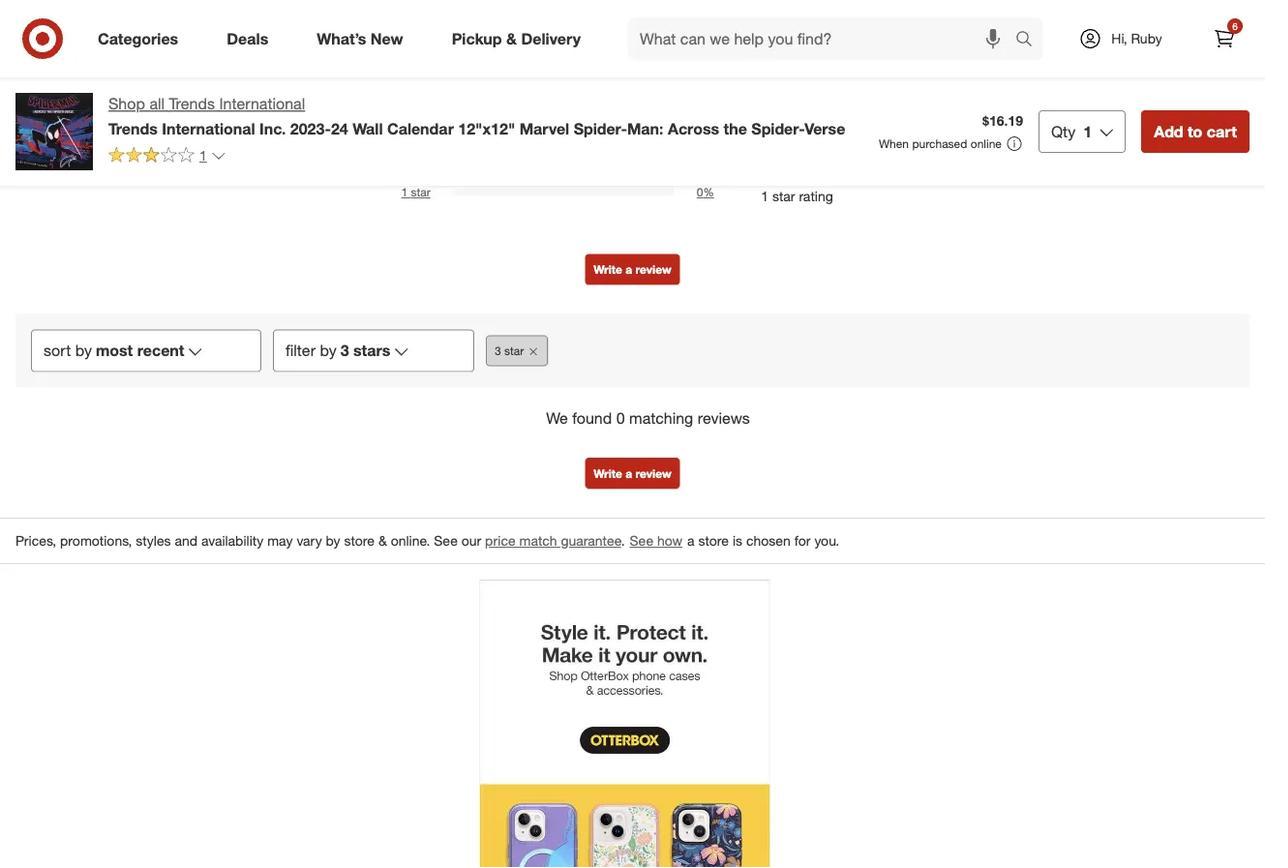 Task type: vqa. For each thing, say whether or not it's contained in the screenshot.
Wed,
no



Task type: describe. For each thing, give the bounding box(es) containing it.
and
[[175, 533, 198, 550]]

pickup
[[452, 29, 502, 48]]

found
[[572, 409, 612, 428]]

how
[[657, 533, 683, 550]]

recent
[[137, 342, 184, 361]]

shop
[[108, 94, 145, 113]]

vary
[[297, 533, 322, 550]]

qty
[[1051, 122, 1076, 141]]

% for 1 star
[[703, 185, 714, 200]]

hi, ruby
[[1112, 30, 1162, 47]]

add to cart
[[1154, 122, 1237, 141]]

sort by most recent
[[44, 342, 184, 361]]

add
[[1154, 122, 1184, 141]]

inc.
[[259, 119, 286, 138]]

our
[[462, 533, 481, 550]]

when
[[879, 137, 909, 151]]

online.
[[391, 533, 430, 550]]

0 vertical spatial international
[[219, 94, 305, 113]]

verse
[[805, 119, 846, 138]]

0 vertical spatial a
[[626, 263, 632, 277]]

we found 0 matching reviews
[[546, 409, 750, 428]]

deals link
[[210, 17, 293, 60]]

2 vertical spatial stars
[[353, 342, 391, 361]]

marvel
[[520, 119, 570, 138]]

is
[[733, 533, 743, 550]]

0 for 5 stars
[[697, 113, 703, 127]]

prices, promotions, styles and availability may vary by store & online. see our price match guarantee . see how a store is chosen for you.
[[15, 533, 839, 550]]

add to cart button
[[1142, 110, 1250, 153]]

0 horizontal spatial trends
[[108, 119, 158, 138]]

what's new
[[317, 29, 403, 48]]

0 horizontal spatial &
[[379, 533, 387, 550]]

rating
[[799, 188, 833, 205]]

review for second the write a review button from the bottom of the page
[[636, 263, 672, 277]]

deals
[[227, 29, 268, 48]]

3 star
[[495, 344, 524, 359]]

shop all trends international trends international inc. 2023-24 wall calendar 12"x12" marvel spider-man: across the spider-verse
[[108, 94, 846, 138]]

% for 4 stars
[[703, 131, 714, 145]]

availability
[[201, 533, 264, 550]]

search button
[[1007, 17, 1053, 64]]

1 store from the left
[[344, 533, 375, 550]]

calendar
[[387, 119, 454, 138]]

.
[[621, 533, 625, 550]]

1 vertical spatial a
[[626, 467, 632, 481]]

1 star
[[401, 185, 431, 200]]

3 star button
[[486, 336, 548, 367]]

guest
[[500, 46, 562, 73]]

what's
[[317, 29, 366, 48]]

2023-
[[290, 119, 331, 138]]

0 % for 5 stars
[[697, 113, 714, 127]]

1 write a review from the top
[[594, 263, 672, 277]]

ratings
[[568, 46, 650, 73]]

What can we help you find? suggestions appear below search field
[[628, 17, 1020, 60]]

cart
[[1207, 122, 1237, 141]]

online
[[971, 137, 1002, 151]]

prices,
[[15, 533, 56, 550]]

1 write a review button from the top
[[585, 255, 680, 286]]

0 horizontal spatial 3
[[340, 342, 349, 361]]

search
[[1007, 31, 1053, 50]]

we
[[546, 409, 568, 428]]

6
[[1233, 20, 1238, 32]]

filter
[[286, 342, 316, 361]]

chosen
[[746, 533, 791, 550]]

all
[[149, 94, 165, 113]]

3 inside button
[[495, 344, 501, 359]]

4 stars
[[398, 131, 433, 145]]

5
[[398, 113, 405, 127]]

when purchased online
[[879, 137, 1002, 151]]

price match guarantee link
[[485, 533, 621, 550]]

matching
[[629, 409, 694, 428]]

promotions,
[[60, 533, 132, 550]]

delivery
[[521, 29, 581, 48]]

star for 1 star
[[411, 185, 431, 200]]

see how button
[[629, 531, 684, 553]]

1 horizontal spatial trends
[[169, 94, 215, 113]]

new
[[371, 29, 403, 48]]

man:
[[627, 119, 664, 138]]

0 for 1 star
[[697, 185, 703, 200]]

pickup & delivery
[[452, 29, 581, 48]]



Task type: locate. For each thing, give the bounding box(es) containing it.
0 % for 1 star
[[697, 185, 714, 200]]

0 horizontal spatial see
[[434, 533, 458, 550]]

%
[[703, 113, 714, 127], [703, 131, 714, 145], [703, 185, 714, 200]]

& left online.
[[379, 533, 387, 550]]

see left the our
[[434, 533, 458, 550]]

2 horizontal spatial &
[[656, 46, 671, 73]]

0 vertical spatial write
[[594, 263, 622, 277]]

hi,
[[1112, 30, 1128, 47]]

1 horizontal spatial star
[[504, 344, 524, 359]]

1 for 1 star rating
[[761, 188, 769, 205]]

1 0 % from the top
[[697, 113, 714, 127]]

the
[[724, 119, 747, 138]]

0 vertical spatial review
[[636, 263, 672, 277]]

by for sort by
[[75, 342, 92, 361]]

see right '.'
[[630, 533, 654, 550]]

2 vertical spatial a
[[687, 533, 695, 550]]

review for 2nd the write a review button from the top of the page
[[636, 467, 672, 481]]

purchased
[[912, 137, 968, 151]]

2 store from the left
[[698, 533, 729, 550]]

1 horizontal spatial store
[[698, 533, 729, 550]]

3
[[340, 342, 349, 361], [495, 344, 501, 359]]

0 horizontal spatial spider-
[[574, 119, 627, 138]]

24
[[331, 119, 348, 138]]

0 horizontal spatial star
[[411, 185, 431, 200]]

store
[[344, 533, 375, 550], [698, 533, 729, 550]]

1 vertical spatial %
[[703, 131, 714, 145]]

1 review from the top
[[636, 263, 672, 277]]

6 link
[[1203, 17, 1246, 60]]

1 vertical spatial stars
[[408, 131, 433, 145]]

write
[[594, 263, 622, 277], [594, 467, 622, 481]]

spider- right marvel
[[574, 119, 627, 138]]

1 for 1
[[199, 147, 207, 164]]

0 for 4 stars
[[697, 131, 703, 145]]

2 write a review from the top
[[594, 467, 672, 481]]

% for 5 stars
[[703, 113, 714, 127]]

3 0 % from the top
[[697, 185, 714, 200]]

may
[[267, 533, 293, 550]]

trends right all
[[169, 94, 215, 113]]

12"x12"
[[458, 119, 515, 138]]

image of trends international inc. 2023-24 wall calendar 12"x12" marvel spider-man: across the spider-verse image
[[15, 93, 93, 170]]

1 link
[[108, 146, 226, 168]]

guarantee
[[561, 533, 621, 550]]

1 vertical spatial write
[[594, 467, 622, 481]]

1 write from the top
[[594, 263, 622, 277]]

0 vertical spatial stars
[[408, 113, 433, 127]]

categories link
[[81, 17, 203, 60]]

trends
[[169, 94, 215, 113], [108, 119, 158, 138]]

2 % from the top
[[703, 131, 714, 145]]

$16.19
[[983, 112, 1023, 129]]

write a review
[[594, 263, 672, 277], [594, 467, 672, 481]]

4
[[398, 131, 405, 145]]

trends down the shop
[[108, 119, 158, 138]]

1 see from the left
[[434, 533, 458, 550]]

1 vertical spatial international
[[162, 119, 255, 138]]

1
[[1084, 122, 1092, 141], [199, 147, 207, 164], [401, 185, 408, 200], [761, 188, 769, 205]]

stars right 'filter'
[[353, 342, 391, 361]]

price
[[485, 533, 516, 550]]

0 vertical spatial 0 %
[[697, 113, 714, 127]]

by right sort
[[75, 342, 92, 361]]

1 horizontal spatial &
[[506, 29, 517, 48]]

5 stars
[[398, 113, 433, 127]]

star
[[411, 185, 431, 200], [773, 188, 795, 205], [504, 344, 524, 359]]

3 % from the top
[[703, 185, 714, 200]]

pickup & delivery link
[[435, 17, 605, 60]]

0 vertical spatial trends
[[169, 94, 215, 113]]

star for 1 star rating
[[773, 188, 795, 205]]

by right 'filter'
[[320, 342, 337, 361]]

1 horizontal spatial spider-
[[752, 119, 805, 138]]

wall
[[353, 119, 383, 138]]

reviews
[[677, 46, 766, 73]]

ruby
[[1131, 30, 1162, 47]]

spider- right the
[[752, 119, 805, 138]]

2 horizontal spatial star
[[773, 188, 795, 205]]

spider-
[[574, 119, 627, 138], [752, 119, 805, 138]]

2 0 % from the top
[[697, 131, 714, 145]]

reviews
[[698, 409, 750, 428]]

& right pickup
[[506, 29, 517, 48]]

for
[[795, 533, 811, 550]]

store right vary
[[344, 533, 375, 550]]

1 horizontal spatial 3
[[495, 344, 501, 359]]

2 vertical spatial 0 %
[[697, 185, 714, 200]]

categories
[[98, 29, 178, 48]]

stars up 4 stars
[[408, 113, 433, 127]]

star inside button
[[504, 344, 524, 359]]

to
[[1188, 122, 1203, 141]]

2 write from the top
[[594, 467, 622, 481]]

stars for 5 stars
[[408, 113, 433, 127]]

review
[[636, 263, 672, 277], [636, 467, 672, 481]]

1 vertical spatial write a review button
[[585, 459, 680, 490]]

advertisement region
[[480, 581, 770, 867]]

0 %
[[697, 113, 714, 127], [697, 131, 714, 145], [697, 185, 714, 200]]

1 vertical spatial trends
[[108, 119, 158, 138]]

you.
[[815, 533, 839, 550]]

by right vary
[[326, 533, 340, 550]]

2 write a review button from the top
[[585, 459, 680, 490]]

& right ratings
[[656, 46, 671, 73]]

see
[[434, 533, 458, 550], [630, 533, 654, 550]]

guest ratings & reviews
[[500, 46, 766, 73]]

stars for 4 stars
[[408, 131, 433, 145]]

international
[[219, 94, 305, 113], [162, 119, 255, 138]]

what's new link
[[300, 17, 428, 60]]

1 vertical spatial review
[[636, 467, 672, 481]]

&
[[506, 29, 517, 48], [656, 46, 671, 73], [379, 533, 387, 550]]

filter by 3 stars
[[286, 342, 391, 361]]

match
[[519, 533, 557, 550]]

2 spider- from the left
[[752, 119, 805, 138]]

0 horizontal spatial store
[[344, 533, 375, 550]]

1 vertical spatial 0 %
[[697, 131, 714, 145]]

0 vertical spatial write a review
[[594, 263, 672, 277]]

0
[[697, 113, 703, 127], [697, 131, 703, 145], [697, 185, 703, 200], [616, 409, 625, 428]]

1 for 1 star
[[401, 185, 408, 200]]

1 inside 'link'
[[199, 147, 207, 164]]

by for filter by
[[320, 342, 337, 361]]

1 spider- from the left
[[574, 119, 627, 138]]

across
[[668, 119, 719, 138]]

qty 1
[[1051, 122, 1092, 141]]

write a review button
[[585, 255, 680, 286], [585, 459, 680, 490]]

2 see from the left
[[630, 533, 654, 550]]

star for 3 star
[[504, 344, 524, 359]]

international up 1 'link'
[[162, 119, 255, 138]]

international up inc. at left top
[[219, 94, 305, 113]]

sort
[[44, 342, 71, 361]]

0 vertical spatial write a review button
[[585, 255, 680, 286]]

1 horizontal spatial see
[[630, 533, 654, 550]]

most
[[96, 342, 133, 361]]

2 vertical spatial %
[[703, 185, 714, 200]]

stars
[[408, 113, 433, 127], [408, 131, 433, 145], [353, 342, 391, 361]]

0 vertical spatial %
[[703, 113, 714, 127]]

1 star rating
[[761, 188, 833, 205]]

1 vertical spatial write a review
[[594, 467, 672, 481]]

store left is
[[698, 533, 729, 550]]

0 % for 4 stars
[[697, 131, 714, 145]]

1 % from the top
[[703, 113, 714, 127]]

2 review from the top
[[636, 467, 672, 481]]

3.0
[[770, 112, 824, 160]]

styles
[[136, 533, 171, 550]]

stars down 5 stars
[[408, 131, 433, 145]]



